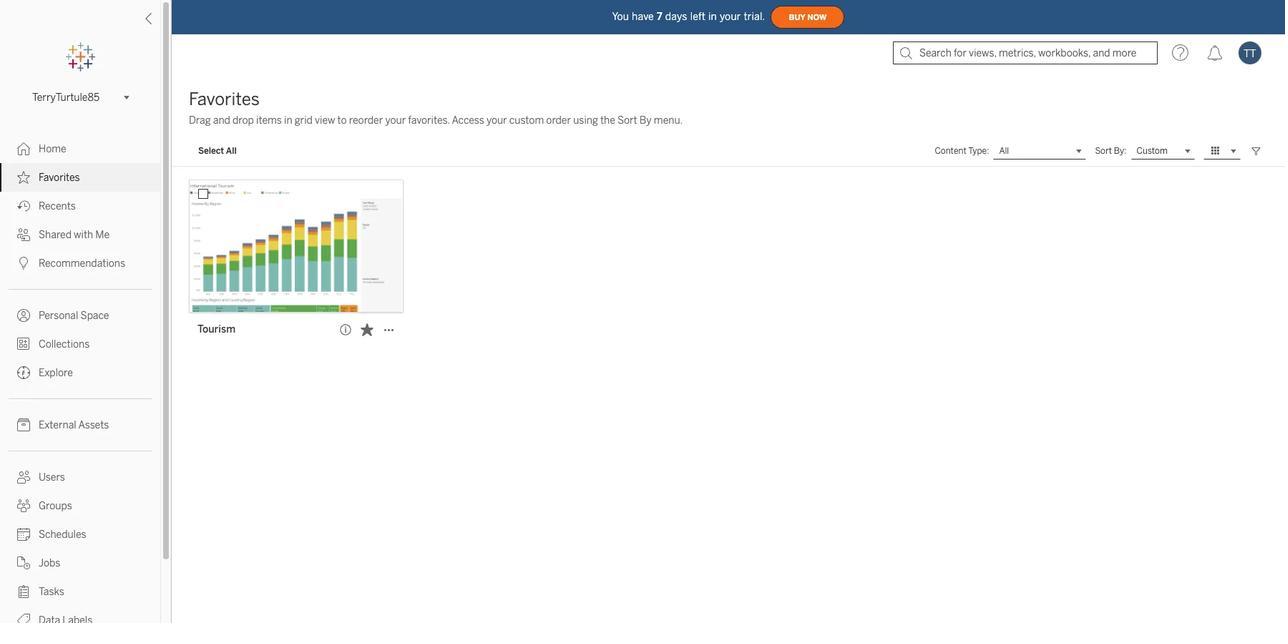 Task type: locate. For each thing, give the bounding box(es) containing it.
1 horizontal spatial sort
[[1095, 146, 1112, 156]]

menu.
[[654, 115, 683, 127]]

shared with me link
[[0, 220, 160, 249]]

by
[[640, 115, 652, 127]]

select all
[[198, 146, 237, 156]]

all
[[226, 146, 237, 156], [1000, 146, 1009, 156]]

users link
[[0, 463, 160, 492]]

1 vertical spatial sort
[[1095, 146, 1112, 156]]

have
[[632, 10, 654, 23]]

0 vertical spatial sort
[[618, 115, 638, 127]]

trial.
[[744, 10, 765, 23]]

the
[[601, 115, 615, 127]]

grid
[[295, 115, 313, 127]]

your left the trial.
[[720, 10, 741, 23]]

shared with me
[[39, 229, 110, 241]]

sort left by
[[618, 115, 638, 127]]

content type:
[[935, 146, 989, 156]]

schedules
[[39, 529, 86, 541]]

0 horizontal spatial favorites
[[39, 172, 80, 184]]

recommendations link
[[0, 249, 160, 278]]

1 all from the left
[[226, 146, 237, 156]]

favorites inside favorites drag and drop items in grid view to reorder your favorites. access your custom order using the sort by menu.
[[189, 89, 260, 110]]

favorites inside 'link'
[[39, 172, 80, 184]]

recommendations
[[39, 258, 125, 270]]

in left grid
[[284, 115, 292, 127]]

grid view image
[[1210, 145, 1223, 157]]

1 horizontal spatial all
[[1000, 146, 1009, 156]]

favorites
[[189, 89, 260, 110], [39, 172, 80, 184]]

favorites up and at the top of page
[[189, 89, 260, 110]]

collections link
[[0, 330, 160, 359]]

all button
[[994, 142, 1087, 160]]

sort left by:
[[1095, 146, 1112, 156]]

type:
[[969, 146, 989, 156]]

1 horizontal spatial in
[[709, 10, 717, 23]]

reorder
[[349, 115, 383, 127]]

you
[[612, 10, 629, 23]]

Search for views, metrics, workbooks, and more text field
[[893, 42, 1158, 64]]

custom
[[509, 115, 544, 127]]

tourism
[[198, 324, 236, 336]]

shared
[[39, 229, 72, 241]]

explore
[[39, 367, 73, 379]]

by:
[[1114, 146, 1127, 156]]

your right access
[[487, 115, 507, 127]]

in for you
[[709, 10, 717, 23]]

buy now
[[789, 13, 827, 22]]

0 vertical spatial in
[[709, 10, 717, 23]]

all right type:
[[1000, 146, 1009, 156]]

tasks
[[39, 586, 64, 598]]

favorites up recents
[[39, 172, 80, 184]]

0 horizontal spatial all
[[226, 146, 237, 156]]

favorites for favorites
[[39, 172, 80, 184]]

buy
[[789, 13, 806, 22]]

drag
[[189, 115, 211, 127]]

0 horizontal spatial in
[[284, 115, 292, 127]]

1 horizontal spatial your
[[487, 115, 507, 127]]

drop
[[233, 115, 254, 127]]

to
[[338, 115, 347, 127]]

order
[[546, 115, 571, 127]]

your
[[720, 10, 741, 23], [385, 115, 406, 127], [487, 115, 507, 127]]

terryturtule85 button
[[26, 89, 134, 106]]

personal
[[39, 310, 78, 322]]

and
[[213, 115, 230, 127]]

in right left
[[709, 10, 717, 23]]

1 vertical spatial in
[[284, 115, 292, 127]]

0 vertical spatial favorites
[[189, 89, 260, 110]]

external assets link
[[0, 411, 160, 439]]

schedules link
[[0, 520, 160, 549]]

space
[[81, 310, 109, 322]]

all right the select
[[226, 146, 237, 156]]

now
[[808, 13, 827, 22]]

your right reorder
[[385, 115, 406, 127]]

in
[[709, 10, 717, 23], [284, 115, 292, 127]]

2 horizontal spatial your
[[720, 10, 741, 23]]

in inside favorites drag and drop items in grid view to reorder your favorites. access your custom order using the sort by menu.
[[284, 115, 292, 127]]

assets
[[78, 419, 109, 432]]

sort
[[618, 115, 638, 127], [1095, 146, 1112, 156]]

main navigation. press the up and down arrow keys to access links. element
[[0, 135, 160, 623]]

1 horizontal spatial favorites
[[189, 89, 260, 110]]

1 vertical spatial favorites
[[39, 172, 80, 184]]

personal space
[[39, 310, 109, 322]]

0 horizontal spatial sort
[[618, 115, 638, 127]]

tasks link
[[0, 578, 160, 606]]

2 all from the left
[[1000, 146, 1009, 156]]

custom button
[[1131, 142, 1195, 160]]

items
[[256, 115, 282, 127]]

external
[[39, 419, 76, 432]]



Task type: vqa. For each thing, say whether or not it's contained in the screenshot.
Personal
yes



Task type: describe. For each thing, give the bounding box(es) containing it.
days
[[666, 10, 688, 23]]

jobs link
[[0, 549, 160, 578]]

recents link
[[0, 192, 160, 220]]

collections
[[39, 339, 90, 351]]

you have 7 days left in your trial.
[[612, 10, 765, 23]]

favorites link
[[0, 163, 160, 192]]

access
[[452, 115, 484, 127]]

with
[[74, 229, 93, 241]]

buy now button
[[771, 6, 845, 29]]

personal space link
[[0, 301, 160, 330]]

explore link
[[0, 359, 160, 387]]

terryturtule85
[[32, 91, 100, 103]]

home link
[[0, 135, 160, 163]]

select all button
[[189, 142, 246, 160]]

select
[[198, 146, 224, 156]]

custom
[[1137, 145, 1168, 155]]

groups link
[[0, 492, 160, 520]]

navigation panel element
[[0, 43, 160, 623]]

recents
[[39, 200, 76, 213]]

view
[[315, 115, 335, 127]]

jobs
[[39, 558, 60, 570]]

all inside select all button
[[226, 146, 237, 156]]

groups
[[39, 500, 72, 512]]

external assets
[[39, 419, 109, 432]]

favorites drag and drop items in grid view to reorder your favorites. access your custom order using the sort by menu.
[[189, 89, 683, 127]]

0 horizontal spatial your
[[385, 115, 406, 127]]

favorites.
[[408, 115, 450, 127]]

me
[[95, 229, 110, 241]]

using
[[573, 115, 598, 127]]

in for favorites
[[284, 115, 292, 127]]

left
[[690, 10, 706, 23]]

7
[[657, 10, 663, 23]]

users
[[39, 472, 65, 484]]

sort inside favorites drag and drop items in grid view to reorder your favorites. access your custom order using the sort by menu.
[[618, 115, 638, 127]]

sort by:
[[1095, 146, 1127, 156]]

home
[[39, 143, 66, 155]]

favorites for favorites drag and drop items in grid view to reorder your favorites. access your custom order using the sort by menu.
[[189, 89, 260, 110]]

content
[[935, 146, 967, 156]]

all inside all popup button
[[1000, 146, 1009, 156]]



